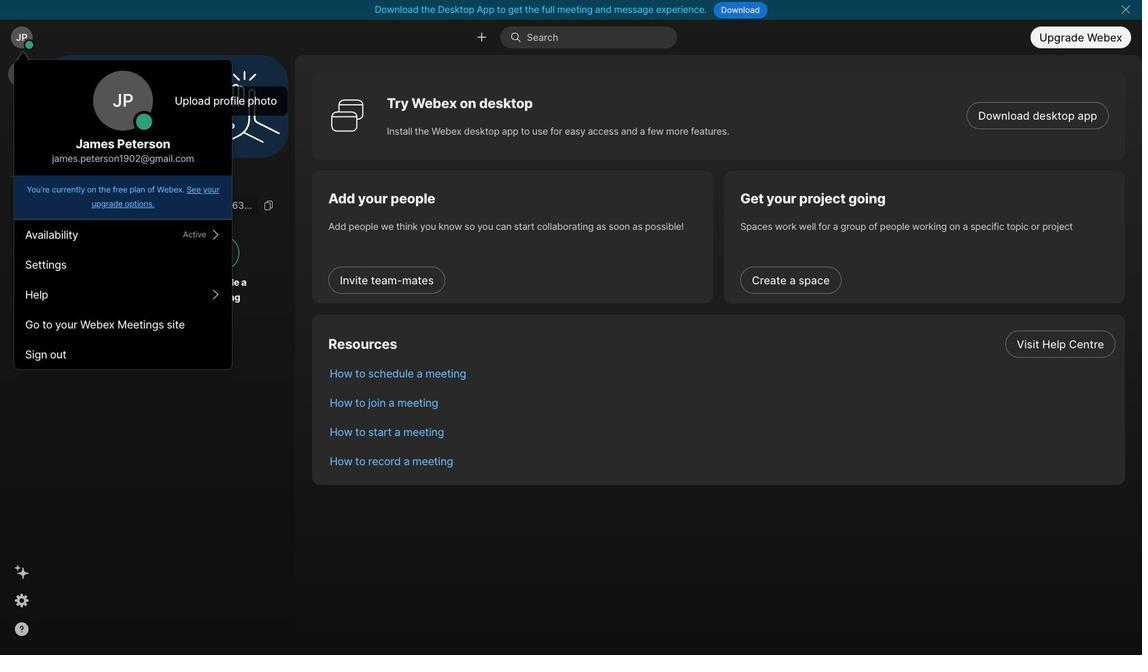 Task type: describe. For each thing, give the bounding box(es) containing it.
sign out menu item
[[14, 339, 232, 369]]

profile settings menu menu bar
[[14, 220, 232, 369]]

2 list item from the top
[[319, 359, 1126, 388]]

settings menu item
[[14, 250, 232, 280]]

1 list item from the top
[[319, 329, 1126, 359]]

3 list item from the top
[[319, 388, 1126, 417]]

help menu item
[[14, 280, 232, 310]]

5 list item from the top
[[319, 446, 1126, 476]]

set status menu item
[[14, 220, 232, 250]]

arrow right_16 image inside help menu item
[[210, 289, 221, 300]]

two hands high-fiving image
[[203, 66, 285, 147]]



Task type: locate. For each thing, give the bounding box(es) containing it.
1 vertical spatial arrow right_16 image
[[210, 289, 221, 300]]

list item
[[319, 329, 1126, 359], [319, 359, 1126, 388], [319, 388, 1126, 417], [319, 417, 1126, 446], [319, 446, 1126, 476]]

navigation
[[0, 55, 44, 655]]

arrow right_16 image
[[210, 229, 221, 240], [210, 289, 221, 300]]

cancel_16 image
[[1121, 4, 1132, 15]]

4 list item from the top
[[319, 417, 1126, 446]]

None text field
[[54, 196, 259, 215]]

2 arrow right_16 image from the top
[[210, 289, 221, 300]]

1 arrow right_16 image from the top
[[210, 229, 221, 240]]

0 vertical spatial arrow right_16 image
[[210, 229, 221, 240]]

go to your webex meetings site menu item
[[14, 310, 232, 339]]

webex tab list
[[8, 61, 35, 207]]

arrow right_16 image inside set status 'menu item'
[[210, 229, 221, 240]]



Task type: vqa. For each thing, say whether or not it's contained in the screenshot.
arrow right_16 image
yes



